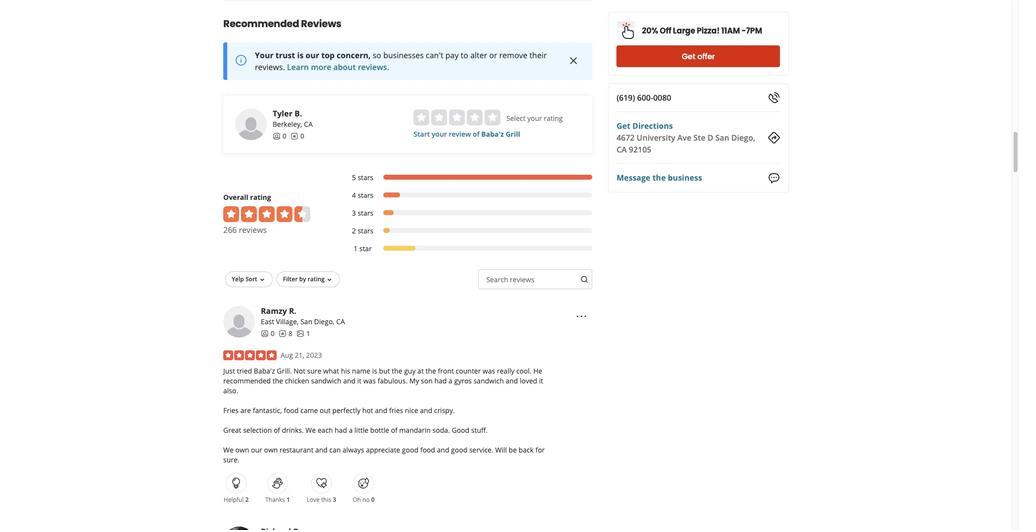 Task type: locate. For each thing, give the bounding box(es) containing it.
reviews element down berkeley,
[[291, 131, 304, 141]]

0 vertical spatial a
[[449, 377, 453, 386]]

0 horizontal spatial reviews
[[239, 225, 267, 236]]

3 right this
[[333, 496, 336, 505]]

(2 reactions) element
[[245, 496, 249, 505]]

also.
[[223, 386, 238, 396]]

aug 21, 2023
[[281, 351, 322, 360]]

our down selection
[[251, 446, 262, 455]]

1 horizontal spatial reviews.
[[358, 62, 389, 73]]

san up 'photos' element
[[301, 317, 312, 327]]

directions
[[633, 121, 673, 131]]

we inside we own our own restaurant and can always appreciate good food and good service.  will be back for sure.
[[223, 446, 234, 455]]

is up learn
[[297, 50, 304, 61]]

1 for 1 star
[[354, 244, 358, 253]]

was down name
[[363, 377, 376, 386]]

24 info v2 image
[[235, 55, 247, 66]]

d
[[708, 132, 713, 143]]

rating for filter by rating
[[308, 275, 325, 284]]

diego, inside ramzy r. east village, san diego, ca
[[314, 317, 335, 327]]

1 horizontal spatial we
[[306, 426, 316, 435]]

0 horizontal spatial own
[[235, 446, 249, 455]]

0 vertical spatial 2
[[352, 226, 356, 236]]

16 photos v2 image
[[297, 330, 304, 338]]

fries
[[389, 406, 403, 416]]

filter by rating
[[283, 275, 325, 284]]

1 horizontal spatial our
[[306, 50, 319, 61]]

0 horizontal spatial san
[[301, 317, 312, 327]]

is inside the info alert
[[297, 50, 304, 61]]

0 vertical spatial reviews
[[239, 225, 267, 236]]

0 horizontal spatial had
[[335, 426, 347, 435]]

village,
[[276, 317, 299, 327]]

our
[[306, 50, 319, 61], [251, 446, 262, 455]]

1 vertical spatial food
[[420, 446, 435, 455]]

alter
[[471, 50, 487, 61]]

3 stars from the top
[[358, 208, 374, 218]]

0 vertical spatial was
[[483, 367, 495, 376]]

of
[[473, 129, 480, 139], [274, 426, 280, 435], [391, 426, 398, 435]]

266 reviews
[[223, 225, 267, 236]]

1 horizontal spatial diego,
[[731, 132, 755, 143]]

1 right 16 photos v2 at the left bottom of page
[[306, 329, 310, 338]]

1 it from the left
[[357, 377, 362, 386]]

reviews
[[301, 17, 342, 31]]

mandarin
[[399, 426, 431, 435]]

None radio
[[414, 110, 430, 125], [432, 110, 447, 125], [485, 110, 501, 125], [414, 110, 430, 125], [432, 110, 447, 125], [485, 110, 501, 125]]

1 vertical spatial a
[[349, 426, 353, 435]]

0 vertical spatial 1
[[354, 244, 358, 253]]

filter by rating button
[[277, 272, 340, 288]]

3 stars
[[352, 208, 374, 218]]

own down selection
[[264, 446, 278, 455]]

0 vertical spatial reviews element
[[291, 131, 304, 141]]

rating left 16 chevron down v2 icon
[[308, 275, 325, 284]]

had inside just tried baba'z grill.  not sure what his name is but the guy at the front counter was really cool.  he recommended the chicken sandwich and it was fabulous.  my son had a gyros sandwich and loved it also.
[[435, 377, 447, 386]]

remove
[[500, 50, 528, 61]]

get up 4672 at the top
[[617, 121, 630, 131]]

0 horizontal spatial 16 review v2 image
[[279, 330, 287, 338]]

0
[[283, 131, 287, 141], [300, 131, 304, 141], [271, 329, 275, 338], [371, 496, 375, 505]]

8
[[289, 329, 293, 338]]

is inside just tried baba'z grill.  not sure what his name is but the guy at the front counter was really cool.  he recommended the chicken sandwich and it was fabulous.  my son had a gyros sandwich and loved it also.
[[372, 367, 377, 376]]

0 horizontal spatial diego,
[[314, 317, 335, 327]]

0 vertical spatial 16 review v2 image
[[291, 132, 299, 140]]

3 inside filter reviews by 3 stars rating element
[[352, 208, 356, 218]]

close image
[[568, 55, 580, 67]]

reviews element down 'village,'
[[279, 329, 293, 339]]

4
[[352, 191, 356, 200]]

1 good from the left
[[402, 446, 419, 455]]

16 chevron down v2 image
[[326, 276, 334, 284]]

0 horizontal spatial ca
[[304, 120, 313, 129]]

it down name
[[357, 377, 362, 386]]

0 horizontal spatial 3
[[333, 496, 336, 505]]

message the business
[[617, 173, 702, 184]]

1 vertical spatial 1
[[306, 329, 310, 338]]

1 vertical spatial reviews element
[[279, 329, 293, 339]]

0 for 16 friends v2 image
[[271, 329, 275, 338]]

0 right 16 friends v2 image
[[271, 329, 275, 338]]

diego, left 24 directions v2 icon
[[731, 132, 755, 143]]

good down mandarin
[[402, 446, 419, 455]]

266
[[223, 225, 237, 236]]

0 horizontal spatial your
[[432, 129, 447, 139]]

review
[[449, 129, 471, 139]]

0 vertical spatial rating
[[544, 114, 563, 123]]

get offer button
[[617, 45, 780, 67]]

2 horizontal spatial ca
[[617, 144, 627, 155]]

recommended
[[223, 377, 271, 386]]

of left drinks.
[[274, 426, 280, 435]]

your
[[528, 114, 542, 123], [432, 129, 447, 139]]

1 horizontal spatial it
[[539, 377, 544, 386]]

rating right select
[[544, 114, 563, 123]]

rating up "4.5 star rating" image at the left top of page
[[250, 193, 271, 202]]

1 horizontal spatial a
[[449, 377, 453, 386]]

16 review v2 image down berkeley,
[[291, 132, 299, 140]]

reviews. inside so businesses can't pay to alter or remove their reviews.
[[255, 62, 285, 73]]

0 vertical spatial had
[[435, 377, 447, 386]]

sandwich down really
[[474, 377, 504, 386]]

0 horizontal spatial sandwich
[[311, 377, 342, 386]]

reviews element for r.
[[279, 329, 293, 339]]

fabulous.
[[378, 377, 408, 386]]

1 horizontal spatial good
[[451, 446, 468, 455]]

16 review v2 image left 8
[[279, 330, 287, 338]]

1 stars from the top
[[358, 173, 374, 182]]

guy
[[404, 367, 416, 376]]

was left really
[[483, 367, 495, 376]]

reviews. down so
[[358, 62, 389, 73]]

0 horizontal spatial baba'z
[[254, 367, 275, 376]]

reviews element
[[291, 131, 304, 141], [279, 329, 293, 339]]

good down good
[[451, 446, 468, 455]]

0 vertical spatial baba'z
[[482, 129, 504, 139]]

reviews right search
[[510, 275, 535, 285]]

tried
[[237, 367, 252, 376]]

businesses
[[383, 50, 424, 61]]

we left each
[[306, 426, 316, 435]]

1 vertical spatial had
[[335, 426, 347, 435]]

get directions 4672 university ave ste d san diego, ca 92105
[[617, 121, 755, 155]]

it down he
[[539, 377, 544, 386]]

1 horizontal spatial 3
[[352, 208, 356, 218]]

0 horizontal spatial food
[[284, 406, 299, 416]]

2 right "helpful"
[[245, 496, 249, 505]]

0 vertical spatial san
[[715, 132, 729, 143]]

cool.
[[517, 367, 532, 376]]

had down front
[[435, 377, 447, 386]]

0 horizontal spatial is
[[297, 50, 304, 61]]

1 vertical spatial reviews
[[510, 275, 535, 285]]

and down his at the bottom left
[[343, 377, 356, 386]]

16 friends v2 image
[[261, 330, 269, 338]]

1 horizontal spatial ca
[[336, 317, 345, 327]]

2 own from the left
[[264, 446, 278, 455]]

sandwich down what at the left of page
[[311, 377, 342, 386]]

get inside button
[[682, 51, 695, 62]]

by
[[299, 275, 306, 284]]

  text field
[[479, 270, 592, 290]]

thanks
[[265, 496, 285, 505]]

my
[[410, 377, 419, 386]]

4672
[[617, 132, 635, 143]]

1 vertical spatial your
[[432, 129, 447, 139]]

1 horizontal spatial rating
[[308, 275, 325, 284]]

2 vertical spatial rating
[[308, 275, 325, 284]]

0 vertical spatial your
[[528, 114, 542, 123]]

1 horizontal spatial food
[[420, 446, 435, 455]]

16 review v2 image for ramzy
[[279, 330, 287, 338]]

tyler b. link
[[273, 108, 302, 119]]

stars inside 'element'
[[358, 226, 374, 236]]

always
[[343, 446, 364, 455]]

reviews element containing 8
[[279, 329, 293, 339]]

not
[[294, 367, 306, 376]]

our inside the info alert
[[306, 50, 319, 61]]

1 vertical spatial 2
[[245, 496, 249, 505]]

is left but
[[372, 367, 377, 376]]

the right message at the right of page
[[653, 173, 666, 184]]

diego, up 2023
[[314, 317, 335, 327]]

really
[[497, 367, 515, 376]]

your right select
[[528, 114, 542, 123]]

0 horizontal spatial was
[[363, 377, 376, 386]]

1 vertical spatial get
[[617, 121, 630, 131]]

1 vertical spatial friends element
[[261, 329, 275, 339]]

san inside get directions 4672 university ave ste d san diego, ca 92105
[[715, 132, 729, 143]]

the inside button
[[653, 173, 666, 184]]

it
[[357, 377, 362, 386], [539, 377, 544, 386]]

rating inside dropdown button
[[308, 275, 325, 284]]

start
[[414, 129, 430, 139]]

1 vertical spatial we
[[223, 446, 234, 455]]

rating element
[[414, 110, 501, 125]]

0 horizontal spatial get
[[617, 121, 630, 131]]

2 stars
[[352, 226, 374, 236]]

0 down berkeley,
[[300, 131, 304, 141]]

2 vertical spatial ca
[[336, 317, 345, 327]]

7pm
[[746, 25, 762, 36]]

your right start
[[432, 129, 447, 139]]

friends element
[[273, 131, 287, 141], [261, 329, 275, 339]]

0 horizontal spatial reviews.
[[255, 62, 285, 73]]

own up sure.
[[235, 446, 249, 455]]

4 stars from the top
[[358, 226, 374, 236]]

0 horizontal spatial good
[[402, 446, 419, 455]]

0 horizontal spatial a
[[349, 426, 353, 435]]

a down front
[[449, 377, 453, 386]]

2 sandwich from the left
[[474, 377, 504, 386]]

food down mandarin
[[420, 446, 435, 455]]

back
[[519, 446, 534, 455]]

reviews down "4.5 star rating" image at the left top of page
[[239, 225, 267, 236]]

0 horizontal spatial it
[[357, 377, 362, 386]]

1 horizontal spatial 1
[[306, 329, 310, 338]]

2 horizontal spatial 1
[[354, 244, 358, 253]]

1 horizontal spatial get
[[682, 51, 695, 62]]

baba'z inside just tried baba'z grill.  not sure what his name is but the guy at the front counter was really cool.  he recommended the chicken sandwich and it was fabulous.  my son had a gyros sandwich and loved it also.
[[254, 367, 275, 376]]

of right review
[[473, 129, 480, 139]]

24 phone v2 image
[[769, 92, 780, 104]]

0 horizontal spatial our
[[251, 446, 262, 455]]

5 stars
[[352, 173, 374, 182]]

food left came
[[284, 406, 299, 416]]

stars right 5
[[358, 173, 374, 182]]

1 vertical spatial 3
[[333, 496, 336, 505]]

1 horizontal spatial 16 review v2 image
[[291, 132, 299, 140]]

16 review v2 image
[[291, 132, 299, 140], [279, 330, 287, 338]]

1 horizontal spatial sandwich
[[474, 377, 504, 386]]

love
[[307, 496, 320, 505]]

friends element down east
[[261, 329, 275, 339]]

1 horizontal spatial reviews
[[510, 275, 535, 285]]

2 horizontal spatial rating
[[544, 114, 563, 123]]

2 good from the left
[[451, 446, 468, 455]]

0 horizontal spatial 1
[[287, 496, 290, 505]]

and
[[343, 377, 356, 386], [506, 377, 518, 386], [375, 406, 387, 416], [420, 406, 432, 416], [315, 446, 328, 455], [437, 446, 449, 455]]

of right bottle
[[391, 426, 398, 435]]

1 right thanks
[[287, 496, 290, 505]]

1 horizontal spatial san
[[715, 132, 729, 143]]

reviews element containing 0
[[291, 131, 304, 141]]

so
[[373, 50, 381, 61]]

16 friends v2 image
[[273, 132, 281, 140]]

get offer
[[682, 51, 715, 62]]

1 horizontal spatial your
[[528, 114, 542, 123]]

2 stars from the top
[[358, 191, 374, 200]]

0 vertical spatial our
[[306, 50, 319, 61]]

1 horizontal spatial had
[[435, 377, 447, 386]]

2 horizontal spatial of
[[473, 129, 480, 139]]

search
[[487, 275, 508, 285]]

1 vertical spatial is
[[372, 367, 377, 376]]

sort
[[246, 275, 257, 284]]

perfectly
[[333, 406, 361, 416]]

0 vertical spatial is
[[297, 50, 304, 61]]

friends element down berkeley,
[[273, 131, 287, 141]]

1 vertical spatial rating
[[250, 193, 271, 202]]

0 vertical spatial get
[[682, 51, 695, 62]]

sandwich
[[311, 377, 342, 386], [474, 377, 504, 386]]

(619) 600-0080
[[617, 92, 671, 103]]

3 down 4
[[352, 208, 356, 218]]

appreciate
[[366, 446, 400, 455]]

pay
[[446, 50, 459, 61]]

our up more
[[306, 50, 319, 61]]

a left little
[[349, 426, 353, 435]]

2 down 3 stars
[[352, 226, 356, 236]]

1 horizontal spatial baba'z
[[482, 129, 504, 139]]

1 horizontal spatial is
[[372, 367, 377, 376]]

0 vertical spatial 3
[[352, 208, 356, 218]]

0 vertical spatial food
[[284, 406, 299, 416]]

1 vertical spatial baba'z
[[254, 367, 275, 376]]

filter reviews by 2 stars rating element
[[342, 226, 592, 236]]

reviews for 266 reviews
[[239, 225, 267, 236]]

get left offer
[[682, 51, 695, 62]]

1 sandwich from the left
[[311, 377, 342, 386]]

1 vertical spatial our
[[251, 446, 262, 455]]

4 stars
[[352, 191, 374, 200]]

1 left star
[[354, 244, 358, 253]]

filter reviews by 4 stars rating element
[[342, 191, 592, 201]]

reviews. down your
[[255, 62, 285, 73]]

we up sure.
[[223, 446, 234, 455]]

a
[[449, 377, 453, 386], [349, 426, 353, 435]]

16 chevron down v2 image
[[258, 276, 266, 284]]

san
[[715, 132, 729, 143], [301, 317, 312, 327]]

was
[[483, 367, 495, 376], [363, 377, 376, 386]]

1 vertical spatial san
[[301, 317, 312, 327]]

0 vertical spatial diego,
[[731, 132, 755, 143]]

b.
[[295, 108, 302, 119]]

but
[[379, 367, 390, 376]]

4.5 star rating image
[[223, 207, 310, 222]]

stars up star
[[358, 226, 374, 236]]

600-
[[637, 92, 653, 103]]

92105
[[629, 144, 651, 155]]

0 vertical spatial friends element
[[273, 131, 287, 141]]

we own our own restaurant and can always appreciate good food and good service.  will be back for sure.
[[223, 446, 545, 465]]

1 reviews. from the left
[[255, 62, 285, 73]]

business
[[668, 173, 702, 184]]

5 star rating image
[[223, 351, 277, 361]]

1 vertical spatial 16 review v2 image
[[279, 330, 287, 338]]

fantastic,
[[253, 406, 282, 416]]

reviews for search reviews
[[510, 275, 535, 285]]

overall
[[223, 193, 248, 202]]

get inside get directions 4672 university ave ste d san diego, ca 92105
[[617, 121, 630, 131]]

-
[[742, 25, 746, 36]]

None radio
[[449, 110, 465, 125], [467, 110, 483, 125], [449, 110, 465, 125], [467, 110, 483, 125]]

0 horizontal spatial 2
[[245, 496, 249, 505]]

1 vertical spatial diego,
[[314, 317, 335, 327]]

selection
[[243, 426, 272, 435]]

san right d
[[715, 132, 729, 143]]

stars down 4 stars
[[358, 208, 374, 218]]

0 vertical spatial ca
[[304, 120, 313, 129]]

0 horizontal spatial we
[[223, 446, 234, 455]]

baba'z left the grill
[[482, 129, 504, 139]]

the up fabulous.
[[392, 367, 403, 376]]

fries are fantastic, food came out perfectly hot and fries nice and crispy.
[[223, 406, 455, 416]]

1 horizontal spatial 2
[[352, 226, 356, 236]]

1 inside 'photos' element
[[306, 329, 310, 338]]

0 right 16 friends v2 icon
[[283, 131, 287, 141]]

stars
[[358, 173, 374, 182], [358, 191, 374, 200], [358, 208, 374, 218], [358, 226, 374, 236]]

had right each
[[335, 426, 347, 435]]

1 horizontal spatial own
[[264, 446, 278, 455]]

just tried baba'z grill.  not sure what his name is but the guy at the front counter was really cool.  he recommended the chicken sandwich and it was fabulous.  my son had a gyros sandwich and loved it also.
[[223, 367, 544, 396]]

1 vertical spatial ca
[[617, 144, 627, 155]]

helpful
[[224, 496, 244, 505]]

baba'z left 'grill.'
[[254, 367, 275, 376]]

stars right 4
[[358, 191, 374, 200]]

so businesses can't pay to alter or remove their reviews.
[[255, 50, 547, 73]]

3
[[352, 208, 356, 218], [333, 496, 336, 505]]

your
[[255, 50, 274, 61]]

reviews
[[239, 225, 267, 236], [510, 275, 535, 285]]



Task type: describe. For each thing, give the bounding box(es) containing it.
and left the can
[[315, 446, 328, 455]]

friends element for ramzy r.
[[261, 329, 275, 339]]

yelp sort
[[232, 275, 257, 284]]

reviews element for b.
[[291, 131, 304, 141]]

11am
[[721, 25, 740, 36]]

tyler
[[273, 108, 293, 119]]

thanks 1
[[265, 496, 290, 505]]

recommended reviews
[[223, 17, 342, 31]]

top
[[321, 50, 335, 61]]

san inside ramzy r. east village, san diego, ca
[[301, 317, 312, 327]]

and down soda.
[[437, 446, 449, 455]]

recommended reviews element
[[192, 0, 624, 531]]

stuff.
[[471, 426, 488, 435]]

menu image
[[576, 311, 587, 323]]

bottle
[[370, 426, 389, 435]]

stars for 3 stars
[[358, 208, 374, 218]]

ca inside ramzy r. east village, san diego, ca
[[336, 317, 345, 327]]

name
[[352, 367, 371, 376]]

rating for select your rating
[[544, 114, 563, 123]]

photo of tyler b. image
[[235, 109, 267, 140]]

diego, inside get directions 4672 university ave ste d san diego, ca 92105
[[731, 132, 755, 143]]

tyler b. berkeley, ca
[[273, 108, 313, 129]]

for
[[536, 446, 545, 455]]

filter reviews by 5 stars rating element
[[342, 173, 592, 183]]

just
[[223, 367, 235, 376]]

0 horizontal spatial rating
[[250, 193, 271, 202]]

concern,
[[337, 50, 371, 61]]

loved
[[520, 377, 538, 386]]

search image
[[581, 276, 588, 284]]

20% off large pizza! 11am -7pm
[[642, 25, 762, 36]]

16 review v2 image for tyler
[[291, 132, 299, 140]]

  text field inside recommended reviews element
[[479, 270, 592, 290]]

their
[[530, 50, 547, 61]]

yelp sort button
[[225, 272, 273, 288]]

pizza!
[[697, 25, 720, 36]]

r.
[[289, 306, 297, 317]]

sure.
[[223, 456, 239, 465]]

1 vertical spatial was
[[363, 377, 376, 386]]

the down 'grill.'
[[273, 377, 283, 386]]

out
[[320, 406, 331, 416]]

0 vertical spatial we
[[306, 426, 316, 435]]

learn
[[287, 62, 309, 73]]

0 horizontal spatial of
[[274, 426, 280, 435]]

son
[[421, 377, 433, 386]]

his
[[341, 367, 350, 376]]

star
[[360, 244, 372, 253]]

filter reviews by 1 star rating element
[[342, 244, 592, 254]]

0 for 16 review v2 icon corresponding to tyler
[[300, 131, 304, 141]]

no
[[363, 496, 370, 505]]

each
[[318, 426, 333, 435]]

food inside we own our own restaurant and can always appreciate good food and good service.  will be back for sure.
[[420, 446, 435, 455]]

little
[[355, 426, 369, 435]]

can't
[[426, 50, 444, 61]]

friends element for tyler b.
[[273, 131, 287, 141]]

a inside just tried baba'z grill.  not sure what his name is but the guy at the front counter was really cool.  he recommended the chicken sandwich and it was fabulous.  my son had a gyros sandwich and loved it also.
[[449, 377, 453, 386]]

24 directions v2 image
[[769, 132, 780, 144]]

(0 reactions) element
[[371, 496, 375, 505]]

photo of ramzy r. image
[[223, 306, 255, 338]]

chicken
[[285, 377, 309, 386]]

your for start
[[432, 129, 447, 139]]

1 for 1
[[306, 329, 310, 338]]

1 horizontal spatial of
[[391, 426, 398, 435]]

sure
[[307, 367, 322, 376]]

and right hot
[[375, 406, 387, 416]]

learn more about reviews.
[[287, 62, 389, 73]]

get for get directions 4672 university ave ste d san diego, ca 92105
[[617, 121, 630, 131]]

24 message v2 image
[[769, 172, 780, 184]]

2023
[[306, 351, 322, 360]]

ca inside tyler b. berkeley, ca
[[304, 120, 313, 129]]

(no rating) image
[[414, 110, 501, 125]]

yelp
[[232, 275, 244, 284]]

restaurant
[[280, 446, 314, 455]]

20%
[[642, 25, 658, 36]]

ste
[[694, 132, 706, 143]]

ca inside get directions 4672 university ave ste d san diego, ca 92105
[[617, 144, 627, 155]]

and right "nice"
[[420, 406, 432, 416]]

2 vertical spatial 1
[[287, 496, 290, 505]]

get for get offer
[[682, 51, 695, 62]]

ave
[[677, 132, 691, 143]]

stars for 5 stars
[[358, 173, 374, 182]]

came
[[301, 406, 318, 416]]

0 right the no
[[371, 496, 375, 505]]

more
[[311, 62, 331, 73]]

search reviews
[[487, 275, 535, 285]]

are
[[241, 406, 251, 416]]

learn more about reviews. link
[[287, 62, 389, 73]]

info alert
[[223, 42, 592, 80]]

great selection of drinks.  we each had a little bottle of mandarin soda. good stuff.
[[223, 426, 488, 435]]

1 horizontal spatial was
[[483, 367, 495, 376]]

service.
[[469, 446, 494, 455]]

offer
[[697, 51, 715, 62]]

and down really
[[506, 377, 518, 386]]

gyros
[[454, 377, 472, 386]]

start your review of baba'z grill
[[414, 129, 520, 139]]

1 own from the left
[[235, 446, 249, 455]]

recommended
[[223, 17, 299, 31]]

drinks.
[[282, 426, 304, 435]]

2 reviews. from the left
[[358, 62, 389, 73]]

grill.
[[277, 367, 292, 376]]

1 star
[[354, 244, 372, 253]]

off
[[660, 25, 671, 36]]

university
[[637, 132, 675, 143]]

filter reviews by 3 stars rating element
[[342, 208, 592, 218]]

counter
[[456, 367, 481, 376]]

about
[[333, 62, 356, 73]]

(3 reactions) element
[[333, 496, 336, 505]]

east
[[261, 317, 274, 327]]

the right at
[[426, 367, 436, 376]]

this
[[321, 496, 331, 505]]

can
[[330, 446, 341, 455]]

photos element
[[297, 329, 310, 339]]

0 for 16 friends v2 icon
[[283, 131, 287, 141]]

(619)
[[617, 92, 635, 103]]

your for select
[[528, 114, 542, 123]]

or
[[489, 50, 497, 61]]

what
[[323, 367, 339, 376]]

grill
[[506, 129, 520, 139]]

stars for 2 stars
[[358, 226, 374, 236]]

2 inside 'element'
[[352, 226, 356, 236]]

our inside we own our own restaurant and can always appreciate good food and good service.  will be back for sure.
[[251, 446, 262, 455]]

stars for 4 stars
[[358, 191, 374, 200]]

hot
[[362, 406, 373, 416]]

5
[[352, 173, 356, 182]]

2 it from the left
[[539, 377, 544, 386]]

at
[[418, 367, 424, 376]]

fries
[[223, 406, 239, 416]]

trust
[[276, 50, 295, 61]]

message
[[617, 173, 651, 184]]

(1 reaction) element
[[287, 496, 290, 505]]



Task type: vqa. For each thing, say whether or not it's contained in the screenshot.
rightmost 'our'
yes



